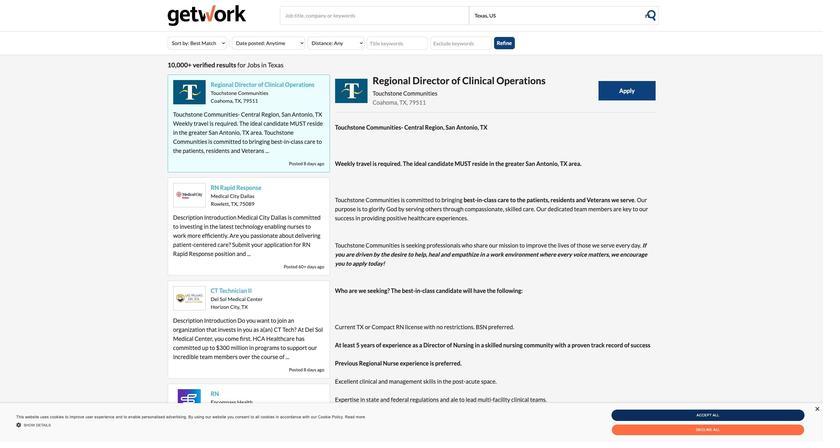 Task type: locate. For each thing, give the bounding box(es) containing it.
4 appcast xcelerate (cpa) image from the top
[[173, 390, 206, 414]]

getwork logo image
[[168, 5, 246, 26]]

Title keywords text field
[[367, 37, 428, 50]]

Exclude keywords text field
[[430, 37, 491, 50]]

2 appcast xcelerate (cpa) image from the top
[[173, 183, 206, 208]]

3 appcast xcelerate (cpa) image from the top
[[173, 286, 206, 311]]

alert
[[0, 404, 823, 443]]

appcast xcelerate (cpa) image
[[173, 80, 206, 104], [173, 183, 206, 208], [173, 286, 206, 311], [173, 390, 206, 414]]



Task type: describe. For each thing, give the bounding box(es) containing it.
City, state or zip text field
[[469, 6, 645, 25]]

1 appcast xcelerate (cpa) image from the top
[[173, 80, 206, 104]]

Job title, company or keywords text field
[[280, 6, 469, 25]]



Task type: vqa. For each thing, say whether or not it's contained in the screenshot.
Line drawing of a woman sitting in front of a computer with a plant to her right image
no



